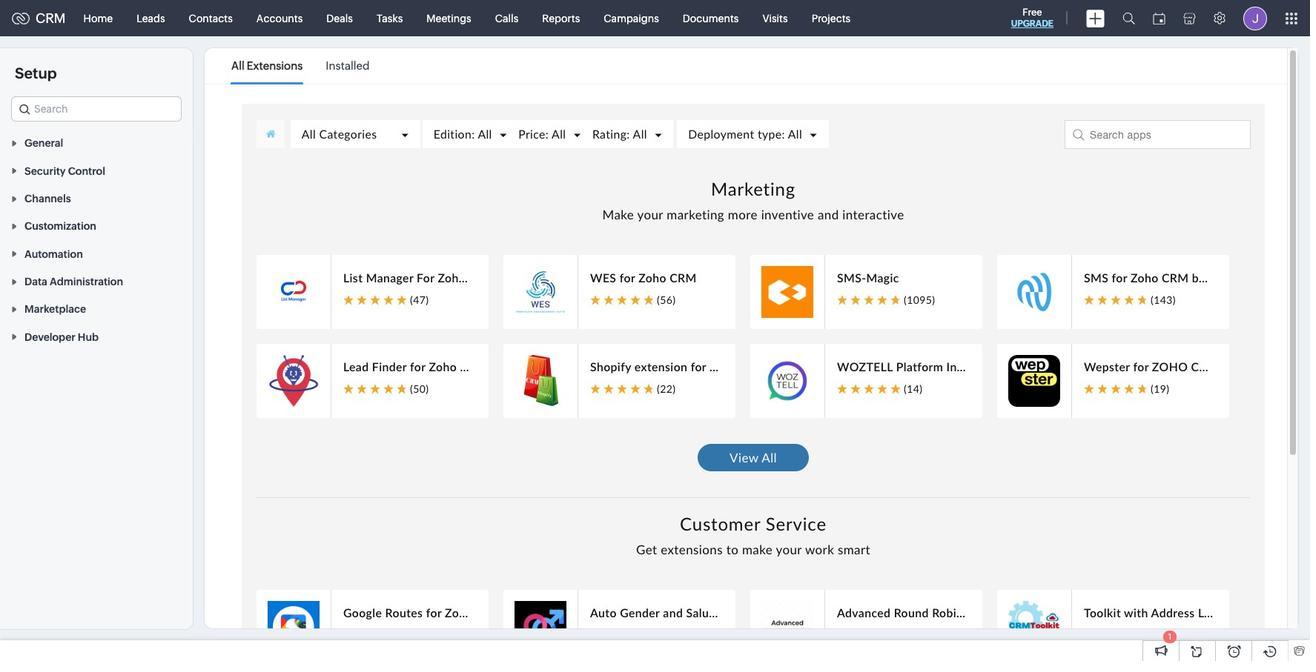 Task type: describe. For each thing, give the bounding box(es) containing it.
documents link
[[671, 0, 751, 36]]

general
[[24, 137, 63, 149]]

contacts link
[[177, 0, 245, 36]]

search image
[[1123, 12, 1135, 24]]

meetings
[[427, 12, 471, 24]]

all extensions
[[231, 59, 303, 72]]

upgrade
[[1011, 19, 1054, 29]]

reports link
[[530, 0, 592, 36]]

reports
[[542, 12, 580, 24]]

1
[[1168, 632, 1172, 641]]

extensions
[[247, 59, 303, 72]]

channels
[[24, 193, 71, 205]]

meetings link
[[415, 0, 483, 36]]

Search text field
[[12, 97, 181, 121]]

free upgrade
[[1011, 7, 1054, 29]]

accounts link
[[245, 0, 315, 36]]

security
[[24, 165, 66, 177]]

general button
[[0, 129, 193, 157]]

search element
[[1114, 0, 1144, 36]]

calls
[[495, 12, 518, 24]]

marketplace
[[24, 304, 86, 315]]

create menu element
[[1077, 0, 1114, 36]]

calendar image
[[1153, 12, 1166, 24]]

installed link
[[326, 49, 370, 83]]

developer hub button
[[0, 323, 193, 351]]

data administration
[[24, 276, 123, 288]]

crm link
[[12, 10, 66, 26]]

deals link
[[315, 0, 365, 36]]

campaigns
[[604, 12, 659, 24]]

all
[[231, 59, 244, 72]]

data
[[24, 276, 47, 288]]

logo image
[[12, 12, 30, 24]]

projects link
[[800, 0, 862, 36]]

tasks link
[[365, 0, 415, 36]]

marketplace button
[[0, 295, 193, 323]]

data administration button
[[0, 267, 193, 295]]

automation
[[24, 248, 83, 260]]

customization button
[[0, 212, 193, 240]]

automation button
[[0, 240, 193, 267]]



Task type: vqa. For each thing, say whether or not it's contained in the screenshot.
OTHER MODULES field
no



Task type: locate. For each thing, give the bounding box(es) containing it.
security control
[[24, 165, 105, 177]]

home link
[[72, 0, 125, 36]]

installed
[[326, 59, 370, 72]]

tasks
[[377, 12, 403, 24]]

None field
[[11, 96, 182, 122]]

accounts
[[256, 12, 303, 24]]

leads link
[[125, 0, 177, 36]]

profile image
[[1243, 6, 1267, 30]]

campaigns link
[[592, 0, 671, 36]]

setup
[[15, 65, 57, 82]]

administration
[[50, 276, 123, 288]]

visits
[[763, 12, 788, 24]]

security control button
[[0, 157, 193, 184]]

leads
[[137, 12, 165, 24]]

developer
[[24, 331, 75, 343]]

projects
[[812, 12, 851, 24]]

all extensions link
[[231, 49, 303, 83]]

visits link
[[751, 0, 800, 36]]

control
[[68, 165, 105, 177]]

create menu image
[[1086, 9, 1105, 27]]

hub
[[78, 331, 99, 343]]

home
[[83, 12, 113, 24]]

developer hub
[[24, 331, 99, 343]]

calls link
[[483, 0, 530, 36]]

profile element
[[1234, 0, 1276, 36]]

channels button
[[0, 184, 193, 212]]

free
[[1023, 7, 1042, 18]]

crm
[[36, 10, 66, 26]]

documents
[[683, 12, 739, 24]]

contacts
[[189, 12, 233, 24]]

deals
[[326, 12, 353, 24]]

customization
[[24, 220, 96, 232]]



